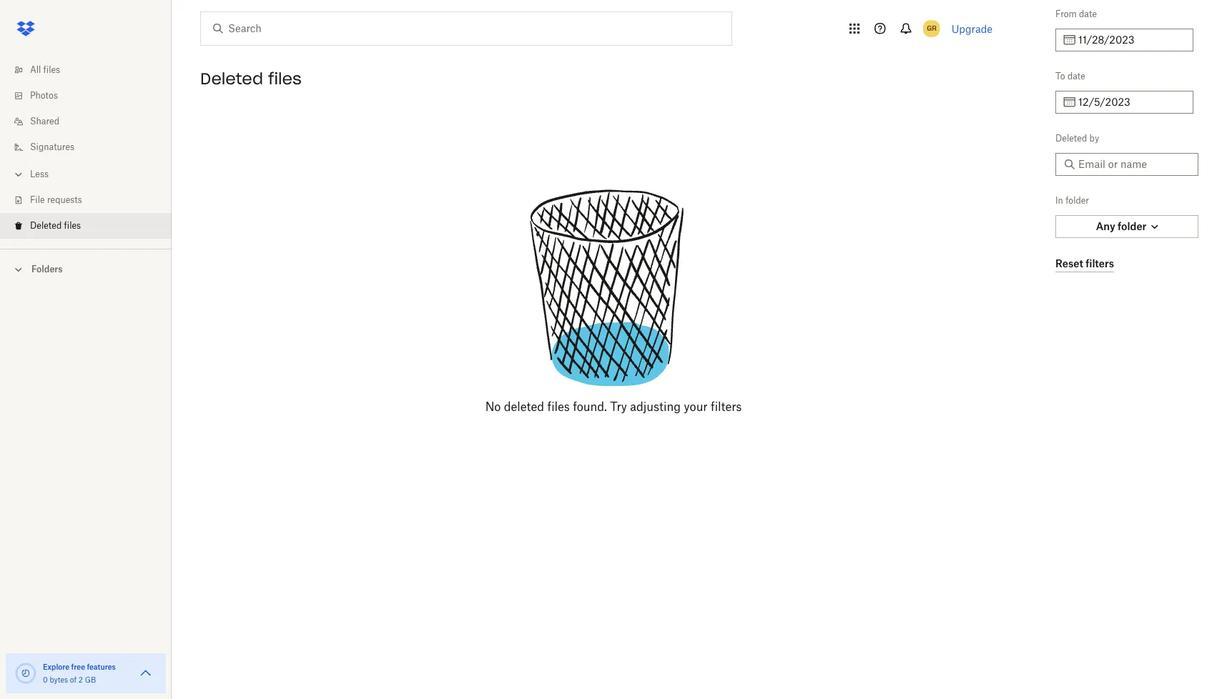 Task type: locate. For each thing, give the bounding box(es) containing it.
less image
[[11, 167, 26, 182]]

free
[[71, 663, 85, 671]]

folder right in at the right of the page
[[1066, 195, 1089, 206]]

folders button
[[0, 258, 172, 280]]

upgrade
[[952, 23, 993, 35]]

2 vertical spatial deleted
[[30, 220, 62, 231]]

0 vertical spatial folder
[[1066, 195, 1089, 206]]

no deleted files found. try adjusting your filters
[[485, 400, 742, 414]]

1 horizontal spatial deleted files
[[200, 69, 302, 89]]

deleted
[[504, 400, 544, 414]]

folders
[[31, 264, 63, 275]]

2
[[78, 676, 83, 684]]

Deleted by text field
[[1078, 157, 1190, 172]]

deleted files link
[[11, 213, 172, 239]]

0 vertical spatial filters
[[1086, 257, 1114, 269]]

folder right any
[[1118, 220, 1147, 232]]

from date
[[1056, 9, 1097, 19]]

date for from date
[[1079, 9, 1097, 19]]

1 vertical spatial filters
[[711, 400, 742, 414]]

date right to
[[1068, 71, 1085, 82]]

deleted files
[[200, 69, 302, 89], [30, 220, 81, 231]]

0 horizontal spatial folder
[[1066, 195, 1089, 206]]

less
[[30, 169, 49, 179]]

deleted files inside list item
[[30, 220, 81, 231]]

1 horizontal spatial folder
[[1118, 220, 1147, 232]]

no
[[485, 400, 501, 414]]

shared
[[30, 116, 59, 127]]

0 vertical spatial date
[[1079, 9, 1097, 19]]

0 horizontal spatial deleted
[[30, 220, 62, 231]]

files
[[43, 64, 60, 75], [268, 69, 302, 89], [64, 220, 81, 231], [547, 400, 570, 414]]

filters inside button
[[1086, 257, 1114, 269]]

folder for any folder
[[1118, 220, 1147, 232]]

list
[[0, 49, 172, 249]]

0
[[43, 676, 48, 684]]

from
[[1056, 9, 1077, 19]]

deleted
[[200, 69, 263, 89], [1056, 133, 1087, 144], [30, 220, 62, 231]]

folder inside button
[[1118, 220, 1147, 232]]

date
[[1079, 9, 1097, 19], [1068, 71, 1085, 82]]

0 horizontal spatial deleted files
[[30, 220, 81, 231]]

filters
[[1086, 257, 1114, 269], [711, 400, 742, 414]]

your
[[684, 400, 708, 414]]

1 vertical spatial date
[[1068, 71, 1085, 82]]

bytes
[[50, 676, 68, 684]]

1 horizontal spatial filters
[[1086, 257, 1114, 269]]

signatures
[[30, 142, 74, 152]]

list containing all files
[[0, 49, 172, 249]]

all files
[[30, 64, 60, 75]]

1 vertical spatial deleted files
[[30, 220, 81, 231]]

gr button
[[920, 17, 943, 40]]

date right from
[[1079, 9, 1097, 19]]

any
[[1096, 220, 1115, 232]]

1 vertical spatial deleted
[[1056, 133, 1087, 144]]

upgrade link
[[952, 23, 993, 35]]

to date
[[1056, 71, 1085, 82]]

all files link
[[11, 57, 172, 83]]

explore
[[43, 663, 70, 671]]

1 horizontal spatial deleted
[[200, 69, 263, 89]]

1 vertical spatial folder
[[1118, 220, 1147, 232]]

file requests link
[[11, 187, 172, 213]]

filters right the reset
[[1086, 257, 1114, 269]]

reset filters button
[[1056, 255, 1114, 272]]

filters right the your
[[711, 400, 742, 414]]

folder
[[1066, 195, 1089, 206], [1118, 220, 1147, 232]]



Task type: describe. For each thing, give the bounding box(es) containing it.
deleted inside list item
[[30, 220, 62, 231]]

adjusting
[[630, 400, 681, 414]]

all
[[30, 64, 41, 75]]

gb
[[85, 676, 96, 684]]

date for to date
[[1068, 71, 1085, 82]]

shared link
[[11, 109, 172, 134]]

in folder
[[1056, 195, 1089, 206]]

any folder
[[1096, 220, 1147, 232]]

2 horizontal spatial deleted
[[1056, 133, 1087, 144]]

0 horizontal spatial filters
[[711, 400, 742, 414]]

of
[[70, 676, 77, 684]]

by
[[1090, 133, 1099, 144]]

explore free features 0 bytes of 2 gb
[[43, 663, 116, 684]]

0 vertical spatial deleted
[[200, 69, 263, 89]]

folder for in folder
[[1066, 195, 1089, 206]]

0 vertical spatial deleted files
[[200, 69, 302, 89]]

reset
[[1056, 257, 1083, 269]]

try
[[610, 400, 627, 414]]

From date text field
[[1078, 32, 1185, 48]]

To date text field
[[1078, 94, 1185, 110]]

deleted by
[[1056, 133, 1099, 144]]

signatures link
[[11, 134, 172, 160]]

file
[[30, 195, 45, 205]]

photos link
[[11, 83, 172, 109]]

gr
[[927, 24, 936, 33]]

requests
[[47, 195, 82, 205]]

in
[[1056, 195, 1063, 206]]

quota usage element
[[14, 662, 37, 685]]

reset filters
[[1056, 257, 1114, 269]]

features
[[87, 663, 116, 671]]

found.
[[573, 400, 607, 414]]

deleted files list item
[[0, 213, 172, 239]]

file requests
[[30, 195, 82, 205]]

to
[[1056, 71, 1065, 82]]

dropbox image
[[11, 14, 40, 43]]

Search text field
[[228, 21, 702, 36]]

photos
[[30, 90, 58, 101]]

files inside list item
[[64, 220, 81, 231]]

any folder button
[[1056, 215, 1199, 238]]



Task type: vqa. For each thing, say whether or not it's contained in the screenshot.
Barb Dwyer
no



